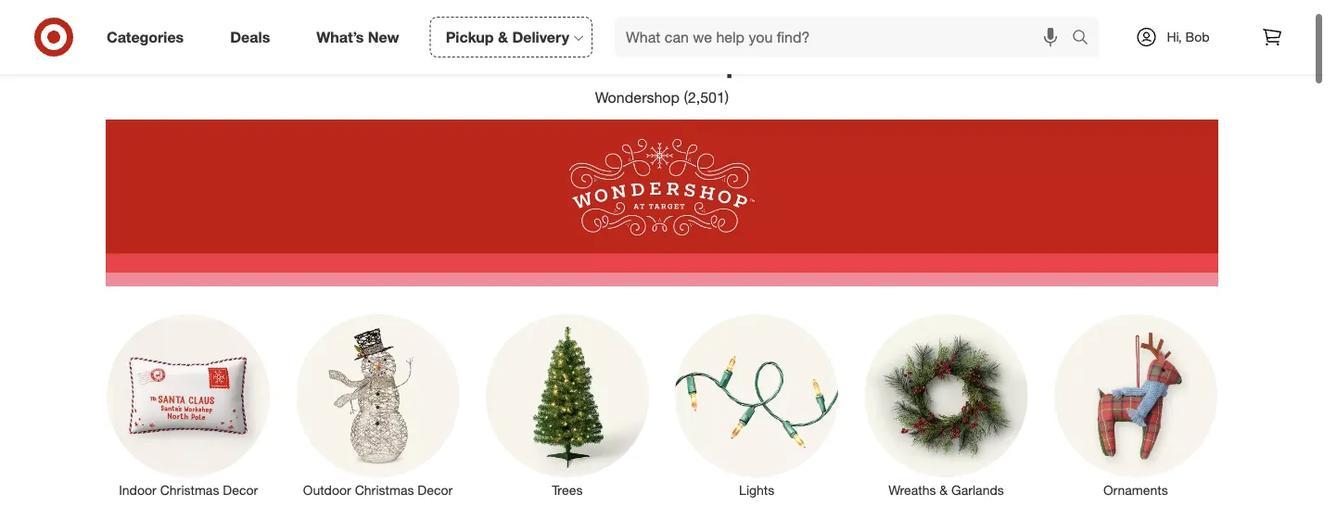 Task type: locate. For each thing, give the bounding box(es) containing it.
1 vertical spatial wondershop
[[596, 89, 680, 107]]

0 vertical spatial wondershop
[[582, 47, 743, 80]]

christmas right outdoor
[[355, 483, 414, 499]]

&
[[498, 28, 508, 46], [940, 483, 948, 499]]

wreaths & garlands link
[[852, 311, 1042, 501]]

wondershop left (2,501) on the top of the page
[[596, 89, 680, 107]]

What can we help you find? suggestions appear below search field
[[615, 17, 1077, 58]]

1 christmas from the left
[[160, 483, 219, 499]]

trees link
[[473, 311, 662, 501]]

outdoor christmas decor
[[303, 483, 453, 499]]

christmas
[[160, 483, 219, 499], [355, 483, 414, 499]]

wondershop inside wondershop wondershop (2,501)
[[596, 89, 680, 107]]

ornaments link
[[1042, 311, 1231, 501]]

0 horizontal spatial decor
[[223, 483, 258, 499]]

indoor christmas decor
[[119, 483, 258, 499]]

pickup
[[446, 28, 494, 46]]

christmas for outdoor
[[355, 483, 414, 499]]

delivery
[[513, 28, 570, 46]]

what's new link
[[301, 17, 423, 58]]

christmas right indoor
[[160, 483, 219, 499]]

1 horizontal spatial christmas
[[355, 483, 414, 499]]

wondershop up (2,501) on the top of the page
[[582, 47, 743, 80]]

& for wreaths
[[940, 483, 948, 499]]

0 horizontal spatial &
[[498, 28, 508, 46]]

1 vertical spatial &
[[940, 483, 948, 499]]

what's new
[[317, 28, 400, 46]]

0 vertical spatial &
[[498, 28, 508, 46]]

1 horizontal spatial &
[[940, 483, 948, 499]]

2 christmas from the left
[[355, 483, 414, 499]]

indoor christmas decor link
[[94, 311, 283, 501]]

hi,
[[1168, 29, 1183, 45]]

2 decor from the left
[[418, 483, 453, 499]]

1 horizontal spatial decor
[[418, 483, 453, 499]]

search
[[1064, 30, 1109, 48]]

pickup & delivery
[[446, 28, 570, 46]]

& right wreaths
[[940, 483, 948, 499]]

what's
[[317, 28, 364, 46]]

0 horizontal spatial christmas
[[160, 483, 219, 499]]

& right pickup
[[498, 28, 508, 46]]

ornaments
[[1104, 483, 1169, 499]]

1 decor from the left
[[223, 483, 258, 499]]

wondershop
[[582, 47, 743, 80], [596, 89, 680, 107]]

garlands
[[952, 483, 1005, 499]]

decor
[[223, 483, 258, 499], [418, 483, 453, 499]]



Task type: describe. For each thing, give the bounding box(es) containing it.
categories
[[107, 28, 184, 46]]

search button
[[1064, 17, 1109, 61]]

indoor
[[119, 483, 157, 499]]

hi, bob
[[1168, 29, 1210, 45]]

(2,501)
[[684, 89, 729, 107]]

outdoor christmas decor link
[[283, 311, 473, 501]]

& for pickup
[[498, 28, 508, 46]]

categories link
[[91, 17, 207, 58]]

deals link
[[215, 17, 293, 58]]

bob
[[1186, 29, 1210, 45]]

decor for outdoor christmas decor
[[418, 483, 453, 499]]

wreaths
[[889, 483, 937, 499]]

trees
[[552, 483, 583, 499]]

deals
[[230, 28, 270, 46]]

pickup & delivery link
[[430, 17, 593, 58]]

christmas for indoor
[[160, 483, 219, 499]]

wreaths & garlands
[[889, 483, 1005, 499]]

lights link
[[662, 311, 852, 501]]

wondershop wondershop (2,501)
[[582, 47, 743, 107]]

outdoor
[[303, 483, 351, 499]]

lights
[[740, 483, 775, 499]]

decor for indoor christmas decor
[[223, 483, 258, 499]]

wondershop at target image
[[106, 120, 1219, 287]]

new
[[368, 28, 400, 46]]



Task type: vqa. For each thing, say whether or not it's contained in the screenshot.
HI,
yes



